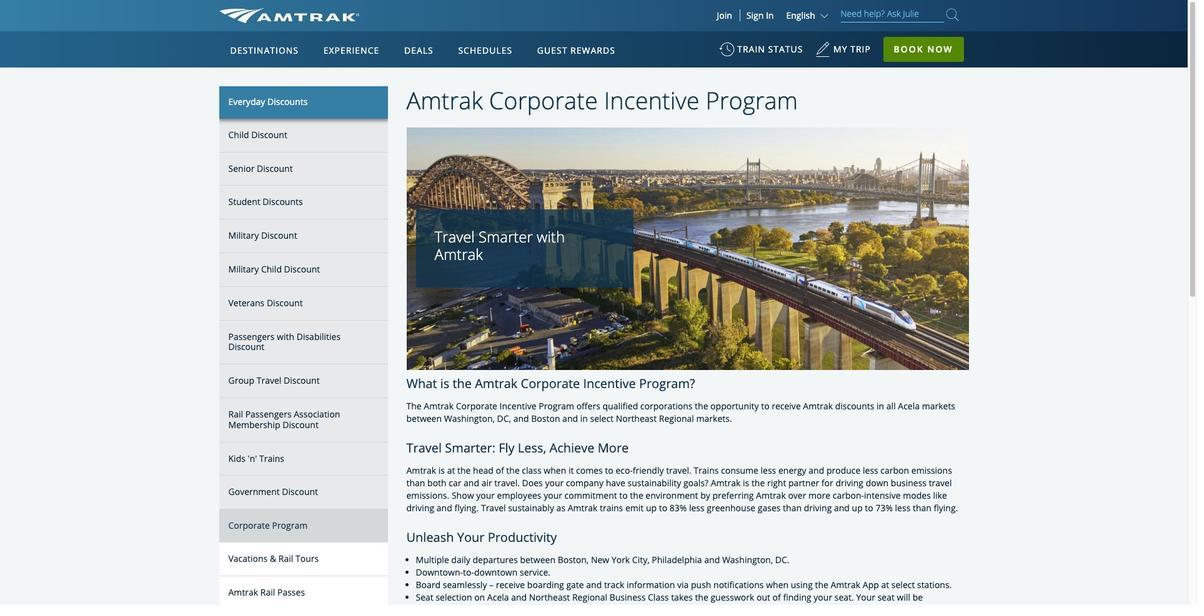 Task type: describe. For each thing, give the bounding box(es) containing it.
rail passengers association membership discount
[[228, 408, 340, 431]]

2 horizontal spatial program
[[706, 84, 798, 116]]

2 horizontal spatial than
[[913, 502, 932, 514]]

app
[[863, 579, 879, 590]]

the
[[407, 400, 422, 412]]

markets.
[[697, 412, 732, 424]]

amtrak inside travel smarter with amtrak
[[435, 244, 483, 264]]

passengers inside "passengers with disabilities discount"
[[228, 330, 275, 342]]

experience
[[324, 44, 380, 56]]

and right "dc,"
[[514, 412, 529, 424]]

83%
[[670, 502, 687, 514]]

train status link
[[719, 38, 803, 68]]

is for what
[[440, 375, 450, 392]]

vacations & rail tours link
[[219, 542, 388, 576]]

like
[[933, 489, 947, 501]]

carbon
[[881, 464, 910, 476]]

trains inside the amtrak is at the head of the class when it comes to eco-friendly travel. trains consume less energy and produce less carbon emissions than both car and air travel. does your company have sustainability goals? amtrak is the right partner for driving down business travel emissions. show your employees your commitment to the environment by preferring amtrak over more carbon-intensive modes like driving and flying. travel sustainably as amtrak trains emit up to 83% less greenhouse gases than driving and up to 73% less than flying.
[[694, 464, 719, 476]]

boarding
[[527, 579, 564, 590]]

the inside the amtrak corporate incentive program offers qualified corporations the opportunity to receive amtrak discounts in all acela markets between washington, dc, and boston and in select northeast regional markets.
[[695, 400, 708, 412]]

your down guesswork
[[735, 604, 753, 605]]

2 vertical spatial is
[[743, 477, 750, 489]]

0 vertical spatial incentive
[[604, 84, 700, 116]]

consume
[[721, 464, 759, 476]]

receive inside the amtrak corporate incentive program offers qualified corporations the opportunity to receive amtrak discounts in all acela markets between washington, dc, and boston and in select northeast regional markets.
[[772, 400, 801, 412]]

and up push
[[705, 554, 720, 565]]

2 horizontal spatial when
[[766, 579, 789, 590]]

your inside multiple daily departures between boston, new york city, philadelphia and washington, dc. downtown-to-downtown service. board seamlessly – receive boarding gate and track information via push notifications when using the amtrak app at select stations. seat selection on acela and northeast regional business class takes the guesswork out of finding your seat. your seat will be automatically assigned when you complete your reservation. you may change your assigned seat and choose a different seat at an
[[857, 591, 876, 603]]

discounts for everyday discounts
[[267, 96, 308, 108]]

0 horizontal spatial travel.
[[495, 477, 520, 489]]

corporate program
[[228, 519, 308, 531]]

1 horizontal spatial rail
[[261, 586, 275, 598]]

senior discount link
[[219, 152, 388, 186]]

0 horizontal spatial than
[[407, 477, 425, 489]]

washington, inside multiple daily departures between boston, new york city, philadelphia and washington, dc. downtown-to-downtown service. board seamlessly – receive boarding gate and track information via push notifications when using the amtrak app at select stations. seat selection on acela and northeast regional business class takes the guesswork out of finding your seat. your seat will be automatically assigned when you complete your reservation. you may change your assigned seat and choose a different seat at an
[[722, 554, 773, 565]]

the left right
[[752, 477, 765, 489]]

markets
[[922, 400, 956, 412]]

partner
[[789, 477, 820, 489]]

passes
[[277, 586, 305, 598]]

modes
[[903, 489, 931, 501]]

northeast inside the amtrak corporate incentive program offers qualified corporations the opportunity to receive amtrak discounts in all acela markets between washington, dc, and boston and in select northeast regional markets.
[[616, 412, 657, 424]]

1 horizontal spatial than
[[783, 502, 802, 514]]

less,
[[518, 439, 547, 456]]

association
[[294, 408, 340, 420]]

notifications
[[714, 579, 764, 590]]

the right "using"
[[815, 579, 829, 590]]

opportunity
[[711, 400, 759, 412]]

1 horizontal spatial child
[[261, 263, 282, 275]]

military for military discount
[[228, 230, 259, 241]]

sustainably
[[508, 502, 554, 514]]

corporate up the boston
[[521, 375, 580, 392]]

rail inside rail passengers association membership discount
[[228, 408, 243, 420]]

what
[[407, 375, 437, 392]]

corporate inside secondary navigation
[[228, 519, 270, 531]]

with inside travel smarter with amtrak
[[537, 226, 565, 247]]

program inside secondary navigation
[[272, 519, 308, 531]]

1 vertical spatial incentive
[[583, 375, 636, 392]]

experience button
[[319, 33, 385, 68]]

select inside multiple daily departures between boston, new york city, philadelphia and washington, dc. downtown-to-downtown service. board seamlessly – receive boarding gate and track information via push notifications when using the amtrak app at select stations. seat selection on acela and northeast regional business class takes the guesswork out of finding your seat. your seat will be automatically assigned when you complete your reservation. you may change your assigned seat and choose a different seat at an
[[892, 579, 915, 590]]

now
[[928, 43, 953, 55]]

out
[[757, 591, 771, 603]]

guest
[[537, 44, 568, 56]]

destinations button
[[225, 33, 304, 68]]

program inside the amtrak corporate incentive program offers qualified corporations the opportunity to receive amtrak discounts in all acela markets between washington, dc, and boston and in select northeast regional markets.
[[539, 400, 574, 412]]

deals
[[404, 44, 434, 56]]

2 up from the left
[[852, 502, 863, 514]]

everyday discounts link
[[219, 86, 388, 119]]

2 flying. from the left
[[934, 502, 958, 514]]

between inside multiple daily departures between boston, new york city, philadelphia and washington, dc. downtown-to-downtown service. board seamlessly – receive boarding gate and track information via push notifications when using the amtrak app at select stations. seat selection on acela and northeast regional business class takes the guesswork out of finding your seat. your seat will be automatically assigned when you complete your reservation. you may change your assigned seat and choose a different seat at an
[[520, 554, 556, 565]]

your down air
[[476, 489, 495, 501]]

car
[[449, 477, 462, 489]]

your up as
[[544, 489, 563, 501]]

push
[[691, 579, 712, 590]]

select inside the amtrak corporate incentive program offers qualified corporations the opportunity to receive amtrak discounts in all acela markets between washington, dc, and boston and in select northeast regional markets.
[[590, 412, 614, 424]]

secondary navigation
[[219, 86, 407, 605]]

discount inside veterans discount link
[[267, 297, 303, 309]]

vacations
[[228, 552, 268, 564]]

less down by
[[689, 502, 705, 514]]

over
[[788, 489, 807, 501]]

receive inside multiple daily departures between boston, new york city, philadelphia and washington, dc. downtown-to-downtown service. board seamlessly – receive boarding gate and track information via push notifications when using the amtrak app at select stations. seat selection on acela and northeast regional business class takes the guesswork out of finding your seat. your seat will be automatically assigned when you complete your reservation. you may change your assigned seat and choose a different seat at an
[[496, 579, 525, 590]]

information
[[627, 579, 675, 590]]

on
[[474, 591, 485, 603]]

banner containing join
[[0, 0, 1188, 289]]

student
[[228, 196, 260, 208]]

less up right
[[761, 464, 776, 476]]

downtown
[[474, 566, 518, 578]]

amtrak inside secondary navigation
[[228, 586, 258, 598]]

2 vertical spatial when
[[511, 604, 534, 605]]

emit
[[626, 502, 644, 514]]

to inside the amtrak corporate incentive program offers qualified corporations the opportunity to receive amtrak discounts in all acela markets between washington, dc, and boston and in select northeast regional markets.
[[761, 400, 770, 412]]

unleash
[[407, 529, 454, 545]]

passengers with disabilities discount
[[228, 330, 341, 353]]

discount inside senior discount link
[[257, 162, 293, 174]]

amtrak inside multiple daily departures between boston, new york city, philadelphia and washington, dc. downtown-to-downtown service. board seamlessly – receive boarding gate and track information via push notifications when using the amtrak app at select stations. seat selection on acela and northeast regional business class takes the guesswork out of finding your seat. your seat will be automatically assigned when you complete your reservation. you may change your assigned seat and choose a different seat at an
[[831, 579, 861, 590]]

eco-
[[616, 464, 633, 476]]

passengers inside rail passengers association membership discount
[[245, 408, 292, 420]]

and down offers
[[563, 412, 578, 424]]

join button
[[710, 9, 741, 21]]

philadelphia
[[652, 554, 702, 565]]

discount inside military discount link
[[261, 230, 297, 241]]

travel up both
[[407, 439, 442, 456]]

air
[[482, 477, 492, 489]]

the amtrak corporate incentive program offers qualified corporations the opportunity to receive amtrak discounts in all acela markets between washington, dc, and boston and in select northeast regional markets.
[[407, 400, 956, 424]]

and down emissions.
[[437, 502, 452, 514]]

student discounts
[[228, 196, 303, 208]]

comes
[[576, 464, 603, 476]]

at inside the amtrak is at the head of the class when it comes to eco-friendly travel. trains consume less energy and produce less carbon emissions than both car and air travel. does your company have sustainability goals? amtrak is the right partner for driving down business travel emissions. show your employees your commitment to the environment by preferring amtrak over more carbon-intensive modes like driving and flying. travel sustainably as amtrak trains emit up to 83% less greenhouse gases than driving and up to 73% less than flying.
[[447, 464, 455, 476]]

company
[[566, 477, 604, 489]]

discount inside the child discount 'link'
[[251, 129, 287, 141]]

class
[[522, 464, 542, 476]]

gases
[[758, 502, 781, 514]]

in
[[766, 9, 774, 21]]

greenhouse
[[707, 502, 756, 514]]

of inside multiple daily departures between boston, new york city, philadelphia and washington, dc. downtown-to-downtown service. board seamlessly – receive boarding gate and track information via push notifications when using the amtrak app at select stations. seat selection on acela and northeast regional business class takes the guesswork out of finding your seat. your seat will be automatically assigned when you complete your reservation. you may change your assigned seat and choose a different seat at an
[[773, 591, 781, 603]]

emissions.
[[407, 489, 450, 501]]

military discount link
[[219, 220, 388, 253]]

corporations
[[641, 400, 693, 412]]

complete
[[553, 604, 591, 605]]

show
[[452, 489, 474, 501]]

disabilities
[[297, 330, 341, 342]]

tours
[[296, 552, 319, 564]]

less up down
[[863, 464, 879, 476]]

travel smarter: fly less, achieve more
[[407, 439, 629, 456]]

it
[[569, 464, 574, 476]]

stations.
[[918, 579, 952, 590]]

guesswork
[[711, 591, 755, 603]]

service.
[[520, 566, 551, 578]]

corporate down guest
[[489, 84, 598, 116]]

carbon-
[[833, 489, 864, 501]]

acela inside the amtrak corporate incentive program offers qualified corporations the opportunity to receive amtrak discounts in all acela markets between washington, dc, and boston and in select northeast regional markets.
[[898, 400, 920, 412]]

will
[[897, 591, 911, 603]]

'n'
[[248, 452, 257, 464]]

corporate inside the amtrak corporate incentive program offers qualified corporations the opportunity to receive amtrak discounts in all acela markets between washington, dc, and boston and in select northeast regional markets.
[[456, 400, 498, 412]]

environment
[[646, 489, 699, 501]]



Task type: locate. For each thing, give the bounding box(es) containing it.
0 vertical spatial select
[[590, 412, 614, 424]]

0 vertical spatial of
[[496, 464, 504, 476]]

0 horizontal spatial your
[[457, 529, 485, 545]]

government discount
[[228, 486, 318, 498]]

less right 73%
[[895, 502, 911, 514]]

1 vertical spatial regional
[[572, 591, 608, 603]]

Please enter your search item search field
[[841, 6, 944, 23]]

1 vertical spatial of
[[773, 591, 781, 603]]

smarter
[[479, 226, 533, 247]]

northeast up you
[[529, 591, 570, 603]]

1 vertical spatial military
[[228, 263, 259, 275]]

0 horizontal spatial of
[[496, 464, 504, 476]]

2 horizontal spatial driving
[[836, 477, 864, 489]]

class
[[648, 591, 669, 603]]

right
[[767, 477, 787, 489]]

travel inside the amtrak is at the head of the class when it comes to eco-friendly travel. trains consume less energy and produce less carbon emissions than both car and air travel. does your company have sustainability goals? amtrak is the right partner for driving down business travel emissions. show your employees your commitment to the environment by preferring amtrak over more carbon-intensive modes like driving and flying. travel sustainably as amtrak trains emit up to 83% less greenhouse gases than driving and up to 73% less than flying.
[[481, 502, 506, 514]]

kids 'n' trains
[[228, 452, 284, 464]]

1 horizontal spatial assigned
[[756, 604, 791, 605]]

incentive inside the amtrak corporate incentive program offers qualified corporations the opportunity to receive amtrak discounts in all acela markets between washington, dc, and boston and in select northeast regional markets.
[[500, 400, 537, 412]]

the right the what
[[453, 375, 472, 392]]

1 vertical spatial receive
[[496, 579, 525, 590]]

2 vertical spatial at
[[926, 604, 934, 605]]

1 flying. from the left
[[455, 502, 479, 514]]

1 horizontal spatial of
[[773, 591, 781, 603]]

at up the car
[[447, 464, 455, 476]]

1 horizontal spatial flying.
[[934, 502, 958, 514]]

1 horizontal spatial trains
[[694, 464, 719, 476]]

seat down be
[[907, 604, 924, 605]]

0 horizontal spatial rail
[[228, 408, 243, 420]]

regional inside multiple daily departures between boston, new york city, philadelphia and washington, dc. downtown-to-downtown service. board seamlessly – receive boarding gate and track information via push notifications when using the amtrak app at select stations. seat selection on acela and northeast regional business class takes the guesswork out of finding your seat. your seat will be automatically assigned when you complete your reservation. you may change your assigned seat and choose a different seat at an
[[572, 591, 608, 603]]

and down service.
[[511, 591, 527, 603]]

amtrak image
[[219, 8, 359, 23]]

child
[[228, 129, 249, 141], [261, 263, 282, 275]]

preferring
[[713, 489, 754, 501]]

0 horizontal spatial regional
[[572, 591, 608, 603]]

at down stations.
[[926, 604, 934, 605]]

kids
[[228, 452, 246, 464]]

travel
[[929, 477, 952, 489]]

offers
[[577, 400, 601, 412]]

of
[[496, 464, 504, 476], [773, 591, 781, 603]]

military for military child discount
[[228, 263, 259, 275]]

1 vertical spatial in
[[580, 412, 588, 424]]

when inside the amtrak is at the head of the class when it comes to eco-friendly travel. trains consume less energy and produce less carbon emissions than both car and air travel. does your company have sustainability goals? amtrak is the right partner for driving down business travel emissions. show your employees your commitment to the environment by preferring amtrak over more carbon-intensive modes like driving and flying. travel sustainably as amtrak trains emit up to 83% less greenhouse gases than driving and up to 73% less than flying.
[[544, 464, 566, 476]]

seat down finding
[[794, 604, 811, 605]]

discount inside the group travel discount link
[[284, 375, 320, 386]]

1 vertical spatial passengers
[[245, 408, 292, 420]]

travel inside secondary navigation
[[257, 375, 281, 386]]

and
[[514, 412, 529, 424], [563, 412, 578, 424], [809, 464, 825, 476], [464, 477, 479, 489], [437, 502, 452, 514], [834, 502, 850, 514], [705, 554, 720, 565], [586, 579, 602, 590], [511, 591, 527, 603], [813, 604, 829, 605]]

receive right opportunity
[[772, 400, 801, 412]]

0 horizontal spatial washington,
[[444, 412, 495, 424]]

the up markets.
[[695, 400, 708, 412]]

acela down –
[[487, 591, 509, 603]]

2 horizontal spatial seat
[[907, 604, 924, 605]]

friendly
[[633, 464, 664, 476]]

travel. up the goals?
[[666, 464, 692, 476]]

washington,
[[444, 412, 495, 424], [722, 554, 773, 565]]

corporate up "dc,"
[[456, 400, 498, 412]]

discounts up the child discount 'link'
[[267, 96, 308, 108]]

driving
[[836, 477, 864, 489], [407, 502, 434, 514], [804, 502, 832, 514]]

0 horizontal spatial assigned
[[473, 604, 509, 605]]

rail right &
[[279, 552, 293, 564]]

using
[[791, 579, 813, 590]]

search icon image
[[947, 6, 959, 23]]

seat up different
[[878, 591, 895, 603]]

to up have
[[605, 464, 614, 476]]

trains
[[259, 452, 284, 464], [694, 464, 719, 476]]

when up out
[[766, 579, 789, 590]]

seat.
[[835, 591, 854, 603]]

driving up carbon-
[[836, 477, 864, 489]]

program down 'train status' link
[[706, 84, 798, 116]]

trains inside kids 'n' trains link
[[259, 452, 284, 464]]

when left you
[[511, 604, 534, 605]]

1 horizontal spatial select
[[892, 579, 915, 590]]

and left choose
[[813, 604, 829, 605]]

the up the car
[[458, 464, 471, 476]]

0 horizontal spatial in
[[580, 412, 588, 424]]

employees
[[497, 489, 542, 501]]

1 horizontal spatial receive
[[772, 400, 801, 412]]

to right opportunity
[[761, 400, 770, 412]]

child discount
[[228, 129, 287, 141]]

military
[[228, 230, 259, 241], [228, 263, 259, 275]]

is for amtrak
[[439, 464, 445, 476]]

0 vertical spatial military
[[228, 230, 259, 241]]

0 horizontal spatial when
[[511, 604, 534, 605]]

between
[[407, 412, 442, 424], [520, 554, 556, 565]]

at right app at bottom right
[[882, 579, 890, 590]]

1 vertical spatial program
[[539, 400, 574, 412]]

child discount link
[[219, 119, 388, 152]]

0 vertical spatial in
[[877, 400, 885, 412]]

1 vertical spatial between
[[520, 554, 556, 565]]

your down track
[[594, 604, 612, 605]]

travel right group
[[257, 375, 281, 386]]

0 vertical spatial is
[[440, 375, 450, 392]]

the up the "emit"
[[630, 489, 644, 501]]

1 vertical spatial rail
[[279, 552, 293, 564]]

business
[[891, 477, 927, 489]]

1 horizontal spatial up
[[852, 502, 863, 514]]

1 horizontal spatial when
[[544, 464, 566, 476]]

driving down emissions.
[[407, 502, 434, 514]]

to left 83%
[[659, 502, 668, 514]]

government
[[228, 486, 280, 498]]

emissions
[[912, 464, 952, 476]]

select up will
[[892, 579, 915, 590]]

the up may
[[695, 591, 709, 603]]

rail down group
[[228, 408, 243, 420]]

intensive
[[864, 489, 901, 501]]

train
[[738, 43, 766, 55]]

dc,
[[497, 412, 511, 424]]

0 vertical spatial with
[[537, 226, 565, 247]]

gate
[[567, 579, 584, 590]]

discounts right student
[[263, 196, 303, 208]]

may
[[683, 604, 701, 605]]

when
[[544, 464, 566, 476], [766, 579, 789, 590], [511, 604, 534, 605]]

of inside the amtrak is at the head of the class when it comes to eco-friendly travel. trains consume less energy and produce less carbon emissions than both car and air travel. does your company have sustainability goals? amtrak is the right partner for driving down business travel emissions. show your employees your commitment to the environment by preferring amtrak over more carbon-intensive modes like driving and flying. travel sustainably as amtrak trains emit up to 83% less greenhouse gases than driving and up to 73% less than flying.
[[496, 464, 504, 476]]

and right gate
[[586, 579, 602, 590]]

guest rewards
[[537, 44, 616, 56]]

discount down military discount link
[[284, 263, 320, 275]]

1 horizontal spatial regional
[[659, 412, 694, 424]]

1 vertical spatial is
[[439, 464, 445, 476]]

flying.
[[455, 502, 479, 514], [934, 502, 958, 514]]

productivity
[[488, 529, 557, 545]]

washington, up notifications
[[722, 554, 773, 565]]

veterans
[[228, 297, 265, 309]]

sign in
[[747, 9, 774, 21]]

program up the boston
[[539, 400, 574, 412]]

book
[[894, 43, 924, 55]]

with inside "passengers with disabilities discount"
[[277, 330, 294, 342]]

with
[[537, 226, 565, 247], [277, 330, 294, 342]]

travel inside travel smarter with amtrak
[[435, 226, 475, 247]]

1 horizontal spatial your
[[857, 591, 876, 603]]

trains right the 'n'
[[259, 452, 284, 464]]

commitment
[[565, 489, 617, 501]]

1 up from the left
[[646, 502, 657, 514]]

regional down "corporations"
[[659, 412, 694, 424]]

dc.
[[776, 554, 790, 565]]

the left class
[[506, 464, 520, 476]]

0 vertical spatial acela
[[898, 400, 920, 412]]

all
[[887, 400, 896, 412]]

downtown-
[[416, 566, 463, 578]]

0 horizontal spatial program
[[272, 519, 308, 531]]

track
[[604, 579, 625, 590]]

1 military from the top
[[228, 230, 259, 241]]

in left all
[[877, 400, 885, 412]]

application inside banner
[[266, 104, 566, 279]]

and down carbon-
[[834, 502, 850, 514]]

passengers down the group travel discount
[[245, 408, 292, 420]]

between inside the amtrak corporate incentive program offers qualified corporations the opportunity to receive amtrak discounts in all acela markets between washington, dc, and boston and in select northeast regional markets.
[[407, 412, 442, 424]]

2 vertical spatial program
[[272, 519, 308, 531]]

1 horizontal spatial at
[[882, 579, 890, 590]]

to left 73%
[[865, 502, 874, 514]]

discount inside "passengers with disabilities discount"
[[228, 341, 265, 353]]

0 vertical spatial receive
[[772, 400, 801, 412]]

rail passengers association membership discount link
[[219, 398, 388, 442]]

0 vertical spatial when
[[544, 464, 566, 476]]

&
[[270, 552, 276, 564]]

washington, inside the amtrak corporate incentive program offers qualified corporations the opportunity to receive amtrak discounts in all acela markets between washington, dc, and boston and in select northeast regional markets.
[[444, 412, 495, 424]]

2 military from the top
[[228, 263, 259, 275]]

1 horizontal spatial acela
[[898, 400, 920, 412]]

discount inside rail passengers association membership discount
[[283, 419, 319, 431]]

your left seat.
[[814, 591, 833, 603]]

government discount link
[[219, 476, 388, 509]]

0 horizontal spatial seat
[[794, 604, 811, 605]]

between up service.
[[520, 554, 556, 565]]

northeast inside multiple daily departures between boston, new york city, philadelphia and washington, dc. downtown-to-downtown service. board seamlessly – receive boarding gate and track information via push notifications when using the amtrak app at select stations. seat selection on acela and northeast regional business class takes the guesswork out of finding your seat. your seat will be automatically assigned when you complete your reservation. you may change your assigned seat and choose a different seat at an
[[529, 591, 570, 603]]

guest rewards button
[[532, 33, 621, 68]]

discount down military child discount
[[267, 297, 303, 309]]

is right the what
[[440, 375, 450, 392]]

you
[[536, 604, 551, 605]]

0 vertical spatial program
[[706, 84, 798, 116]]

energy
[[779, 464, 807, 476]]

book now
[[894, 43, 953, 55]]

achieve
[[550, 439, 595, 456]]

assigned down out
[[756, 604, 791, 605]]

regional inside the amtrak corporate incentive program offers qualified corporations the opportunity to receive amtrak discounts in all acela markets between washington, dc, and boston and in select northeast regional markets.
[[659, 412, 694, 424]]

everyday
[[228, 96, 265, 108]]

1 vertical spatial when
[[766, 579, 789, 590]]

select down offers
[[590, 412, 614, 424]]

more
[[809, 489, 831, 501]]

0 vertical spatial discounts
[[267, 96, 308, 108]]

flying. down like
[[934, 502, 958, 514]]

discount
[[251, 129, 287, 141], [257, 162, 293, 174], [261, 230, 297, 241], [284, 263, 320, 275], [267, 297, 303, 309], [228, 341, 265, 353], [284, 375, 320, 386], [283, 419, 319, 431], [282, 486, 318, 498]]

1 vertical spatial acela
[[487, 591, 509, 603]]

english button
[[787, 9, 832, 21]]

2 horizontal spatial rail
[[279, 552, 293, 564]]

0 vertical spatial between
[[407, 412, 442, 424]]

with left disabilities
[[277, 330, 294, 342]]

0 vertical spatial your
[[457, 529, 485, 545]]

1 vertical spatial with
[[277, 330, 294, 342]]

0 horizontal spatial driving
[[407, 502, 434, 514]]

1 vertical spatial at
[[882, 579, 890, 590]]

your right "does"
[[545, 477, 564, 489]]

banner
[[0, 0, 1188, 289]]

your
[[457, 529, 485, 545], [857, 591, 876, 603]]

discount inside military child discount link
[[284, 263, 320, 275]]

schedules
[[458, 44, 513, 56]]

0 horizontal spatial at
[[447, 464, 455, 476]]

0 horizontal spatial receive
[[496, 579, 525, 590]]

0 horizontal spatial acela
[[487, 591, 509, 603]]

child up senior
[[228, 129, 249, 141]]

head
[[473, 464, 494, 476]]

does
[[522, 477, 543, 489]]

with right smarter
[[537, 226, 565, 247]]

and up show in the bottom left of the page
[[464, 477, 479, 489]]

1 assigned from the left
[[473, 604, 509, 605]]

of right out
[[773, 591, 781, 603]]

2 vertical spatial incentive
[[500, 400, 537, 412]]

when left it
[[544, 464, 566, 476]]

child inside 'link'
[[228, 129, 249, 141]]

passengers with disabilities discount link
[[219, 320, 388, 365]]

1 horizontal spatial in
[[877, 400, 885, 412]]

discount down kids 'n' trains link
[[282, 486, 318, 498]]

1 horizontal spatial washington,
[[722, 554, 773, 565]]

up right the "emit"
[[646, 502, 657, 514]]

change
[[703, 604, 732, 605]]

join
[[717, 9, 732, 21]]

between down the "the"
[[407, 412, 442, 424]]

0 vertical spatial regional
[[659, 412, 694, 424]]

program down the government discount 'link'
[[272, 519, 308, 531]]

amtrak is at the head of the class when it comes to eco-friendly travel. trains consume less energy and produce less carbon emissions than both car and air travel. does your company have sustainability goals? amtrak is the right partner for driving down business travel emissions. show your employees your commitment to the environment by preferring amtrak over more carbon-intensive modes like driving and flying. travel sustainably as amtrak trains emit up to 83% less greenhouse gases than driving and up to 73% less than flying.
[[407, 464, 958, 514]]

northeast down qualified
[[616, 412, 657, 424]]

a
[[862, 604, 867, 605]]

0 vertical spatial rail
[[228, 408, 243, 420]]

military child discount
[[228, 263, 320, 275]]

incentive
[[604, 84, 700, 116], [583, 375, 636, 392], [500, 400, 537, 412]]

2 assigned from the left
[[756, 604, 791, 605]]

goals?
[[684, 477, 709, 489]]

0 horizontal spatial trains
[[259, 452, 284, 464]]

discount up military child discount
[[261, 230, 297, 241]]

for
[[822, 477, 834, 489]]

everyday discounts
[[228, 96, 308, 108]]

is down consume
[[743, 477, 750, 489]]

flying. down show in the bottom left of the page
[[455, 502, 479, 514]]

regional up complete
[[572, 591, 608, 603]]

and up the for
[[809, 464, 825, 476]]

status
[[768, 43, 803, 55]]

0 vertical spatial child
[[228, 129, 249, 141]]

to down have
[[620, 489, 628, 501]]

1 vertical spatial your
[[857, 591, 876, 603]]

0 horizontal spatial child
[[228, 129, 249, 141]]

discount inside the government discount 'link'
[[282, 486, 318, 498]]

discount up association
[[284, 375, 320, 386]]

driving down more
[[804, 502, 832, 514]]

in
[[877, 400, 885, 412], [580, 412, 588, 424]]

my trip button
[[816, 38, 871, 68]]

discount up kids 'n' trains link
[[283, 419, 319, 431]]

1 horizontal spatial with
[[537, 226, 565, 247]]

1 vertical spatial northeast
[[529, 591, 570, 603]]

0 vertical spatial washington,
[[444, 412, 495, 424]]

0 vertical spatial passengers
[[228, 330, 275, 342]]

washington, up smarter:
[[444, 412, 495, 424]]

0 horizontal spatial select
[[590, 412, 614, 424]]

0 horizontal spatial between
[[407, 412, 442, 424]]

your up a
[[857, 591, 876, 603]]

travel. up "employees"
[[495, 477, 520, 489]]

0 horizontal spatial up
[[646, 502, 657, 514]]

sign in button
[[747, 9, 774, 21]]

0 vertical spatial travel.
[[666, 464, 692, 476]]

1 vertical spatial select
[[892, 579, 915, 590]]

2 horizontal spatial at
[[926, 604, 934, 605]]

1 vertical spatial child
[[261, 263, 282, 275]]

corporate program link
[[219, 509, 388, 542]]

0 horizontal spatial flying.
[[455, 502, 479, 514]]

travel down air
[[481, 502, 506, 514]]

schedules link
[[453, 31, 518, 68]]

acela inside multiple daily departures between boston, new york city, philadelphia and washington, dc. downtown-to-downtown service. board seamlessly – receive boarding gate and track information via push notifications when using the amtrak app at select stations. seat selection on acela and northeast regional business class takes the guesswork out of finding your seat. your seat will be automatically assigned when you complete your reservation. you may change your assigned seat and choose a different seat at an
[[487, 591, 509, 603]]

military up "veterans"
[[228, 263, 259, 275]]

military down student
[[228, 230, 259, 241]]

1 horizontal spatial program
[[539, 400, 574, 412]]

than down over
[[783, 502, 802, 514]]

acela right all
[[898, 400, 920, 412]]

travel left smarter
[[435, 226, 475, 247]]

discount down everyday discounts
[[251, 129, 287, 141]]

1 vertical spatial travel.
[[495, 477, 520, 489]]

discounts for student discounts
[[263, 196, 303, 208]]

by
[[701, 489, 711, 501]]

0 horizontal spatial with
[[277, 330, 294, 342]]

your up daily
[[457, 529, 485, 545]]

application
[[266, 104, 566, 279]]

assigned down on
[[473, 604, 509, 605]]

senior
[[228, 162, 255, 174]]

of right "head"
[[496, 464, 504, 476]]

1 horizontal spatial driving
[[804, 502, 832, 514]]

1 horizontal spatial seat
[[878, 591, 895, 603]]

0 vertical spatial northeast
[[616, 412, 657, 424]]

regions map image
[[266, 104, 566, 279]]

2 vertical spatial rail
[[261, 586, 275, 598]]

1 horizontal spatial travel.
[[666, 464, 692, 476]]

1 horizontal spatial between
[[520, 554, 556, 565]]

assigned
[[473, 604, 509, 605], [756, 604, 791, 605]]

corporate up vacations
[[228, 519, 270, 531]]

boston,
[[558, 554, 589, 565]]



Task type: vqa. For each thing, say whether or not it's contained in the screenshot.
Multiple
yes



